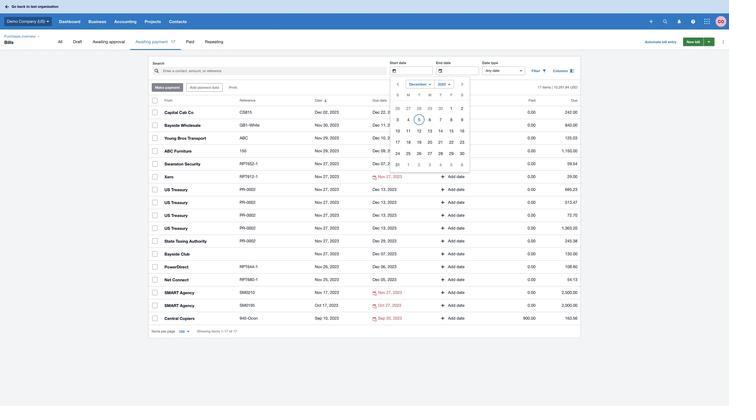 Task type: vqa. For each thing, say whether or not it's contained in the screenshot.
Sat Dec 09 2023 CELL
yes



Task type: describe. For each thing, give the bounding box(es) containing it.
due date button
[[370, 95, 438, 106]]

due button
[[539, 95, 581, 106]]

0.00 for 108.60
[[528, 265, 536, 269]]

2 t from the left
[[440, 93, 442, 97]]

add for 125.03
[[448, 136, 456, 141]]

central copiers link
[[161, 312, 237, 325]]

150
[[240, 149, 247, 153]]

fri dec 29 2023 cell
[[446, 148, 457, 159]]

connect
[[172, 278, 189, 283]]

last
[[31, 4, 37, 9]]

rpt680-
[[240, 278, 256, 282]]

gb1-white
[[240, 123, 260, 128]]

back
[[17, 4, 25, 9]]

add inside popup button
[[190, 85, 197, 90]]

group containing december
[[390, 77, 470, 173]]

accounting
[[114, 19, 137, 24]]

add date for 695.23
[[448, 188, 465, 192]]

pr-0002 link for 513.47
[[240, 200, 309, 206]]

oct for oct 27, 2023
[[378, 304, 385, 308]]

contacts
[[169, 19, 187, 24]]

nov for 72.70
[[315, 213, 322, 218]]

nov for 54.13
[[315, 278, 322, 282]]

bayside wholesale link
[[161, 119, 237, 132]]

page
[[167, 330, 175, 334]]

25,
[[323, 278, 329, 282]]

mon dec 11 2023 cell
[[403, 126, 414, 136]]

29, for young bros transport
[[323, 136, 329, 141]]

capital cab co
[[165, 110, 194, 115]]

f
[[451, 93, 453, 97]]

abc furniture
[[165, 149, 192, 154]]

add date for 1,150.00
[[448, 149, 465, 153]]

nov 27, 2023 for 72.70
[[315, 213, 339, 218]]

treasury for 695.23
[[171, 188, 188, 192]]

1 for net connect
[[256, 278, 258, 282]]

wed dec 20 2023 cell
[[425, 137, 436, 148]]

nov for 29.00
[[315, 175, 322, 179]]

bayside for bayside wholesale
[[165, 123, 180, 128]]

date inside due date "button"
[[380, 99, 387, 103]]

from
[[165, 99, 173, 103]]

type
[[491, 61, 498, 65]]

nov 27, 2023 for 29.00
[[315, 175, 339, 179]]

13, for 513.47
[[381, 200, 387, 205]]

company
[[19, 19, 36, 24]]

projects button
[[141, 13, 165, 30]]

banner containing co
[[0, 0, 729, 30]]

27, for 59.54
[[323, 162, 329, 166]]

mon dec 04 2023 cell
[[403, 114, 414, 125]]

6 row from the top
[[390, 148, 470, 159]]

sun dec 31 2023 cell
[[390, 160, 403, 170]]

nov for 695.23
[[315, 188, 322, 192]]

1 s from the left
[[397, 93, 399, 97]]

date for 163.56
[[457, 316, 465, 321]]

100
[[179, 330, 185, 334]]

copiers
[[180, 316, 195, 321]]

overdue icon image for oct 17, 2023
[[373, 305, 378, 309]]

add date button for 72.70
[[436, 210, 469, 221]]

sat dec 16 2023 cell
[[457, 126, 470, 136]]

make payment
[[155, 85, 180, 90]]

awaiting approval
[[93, 39, 125, 44]]

payment for make payment
[[165, 85, 180, 90]]

thu dec 07 2023 cell
[[436, 114, 446, 125]]

pr-0002 link for 72.70
[[240, 213, 309, 219]]

rpt612-1 link
[[240, 174, 309, 180]]

tue dec 05 2023 cell
[[414, 114, 425, 125]]

all link
[[53, 34, 68, 50]]

date button
[[312, 95, 370, 106]]

add for 513.47
[[448, 200, 456, 205]]

awaiting payment
[[136, 39, 168, 44]]

dec 10, 2023
[[373, 136, 397, 141]]

planned date button
[[438, 95, 503, 106]]

gb1-white link
[[240, 122, 309, 129]]

smart for sm0195
[[165, 304, 179, 308]]

paid for paid link
[[186, 39, 194, 44]]

swanston
[[165, 162, 184, 167]]

add for 242.00
[[448, 110, 456, 115]]

thu dec 14 2023 cell
[[436, 126, 446, 136]]

5 row from the top
[[390, 137, 470, 148]]

sun dec 03 2023 cell
[[390, 114, 403, 125]]

1 for powerdirect
[[256, 265, 258, 269]]

dec 05, 2023
[[373, 278, 397, 282]]

End date field
[[446, 67, 479, 75]]

pr-0002 for 513.47
[[240, 200, 256, 205]]

sun dec 17 2023 cell
[[390, 137, 403, 148]]

sun dec 24 2023 cell
[[390, 148, 403, 159]]

go
[[12, 4, 16, 9]]

nov for 130.00
[[315, 252, 322, 257]]

rpt644-1
[[240, 265, 258, 269]]

tue dec 12 2023 cell
[[414, 126, 425, 136]]

nov for 513.47
[[315, 200, 322, 205]]

central
[[165, 316, 179, 321]]

945-ocon link
[[240, 316, 309, 322]]

dec for 1,150.00
[[373, 149, 380, 153]]

menu inside 'bills' navigation
[[53, 34, 638, 50]]

row containing s
[[390, 92, 470, 101]]

17 items | 10,291.84 usd
[[538, 85, 578, 89]]

demo company (us)
[[7, 19, 45, 24]]

paid button
[[503, 95, 539, 106]]

accounting button
[[110, 13, 141, 30]]

add date for 125.03
[[448, 136, 465, 141]]

business button
[[84, 13, 110, 30]]

10, for dec
[[381, 136, 387, 141]]

0.00 for 2,500.00
[[528, 291, 536, 295]]

due for due date
[[373, 99, 379, 103]]

date for 2,500.00
[[457, 291, 465, 295]]

search
[[153, 61, 164, 66]]

20,
[[386, 316, 392, 321]]

net
[[165, 278, 171, 283]]

dec 29, 2023
[[373, 239, 397, 244]]

net connect
[[165, 278, 189, 283]]

0.00 for 130.00
[[528, 252, 536, 257]]

pr-0002 link for 1,363.20
[[240, 225, 309, 232]]

add date button for 2,500.00
[[436, 288, 469, 298]]

dec for 125.03
[[373, 136, 380, 141]]

1 for swanston security
[[256, 162, 258, 166]]

1 t from the left
[[418, 93, 420, 97]]

add for 1,363.20
[[448, 226, 456, 231]]

nov 29, 2023 for abc furniture
[[315, 149, 339, 153]]

0.00 for 1,363.20
[[528, 226, 536, 231]]

2 vertical spatial 29,
[[381, 239, 387, 244]]

new bill
[[687, 40, 700, 44]]

rpt644-
[[240, 265, 256, 269]]

oct 27, 2023
[[378, 304, 401, 308]]

dec for 245.38
[[373, 239, 380, 244]]

planned date
[[441, 99, 461, 103]]

club
[[181, 252, 190, 257]]

date for 72.70
[[457, 213, 465, 218]]

go back to last organisation link
[[3, 2, 62, 11]]

sm0195 link
[[240, 303, 309, 309]]

fri dec 01 2023 cell
[[446, 103, 457, 114]]

0002 for 1,363.20
[[247, 226, 256, 231]]

nov 27, 2023 for 130.00
[[315, 252, 339, 257]]

smart agency link for sm0195
[[161, 300, 237, 312]]

us treasury link for 695.23
[[161, 184, 237, 196]]

pr- for 513.47
[[240, 200, 247, 205]]

add for 695.23
[[448, 188, 456, 192]]

0.00 for 54.13
[[528, 278, 536, 282]]

date for 29.00
[[457, 175, 465, 179]]

rpt652-
[[240, 162, 256, 166]]

add date button for 59.54
[[436, 159, 469, 170]]

59.54
[[568, 162, 578, 166]]

dec 06, 2023
[[373, 265, 397, 269]]

fri dec 08 2023 cell
[[446, 114, 457, 125]]

due for due
[[571, 99, 578, 103]]

nov for 245.38
[[315, 239, 322, 244]]

1 horizontal spatial svg image
[[650, 20, 653, 23]]

filter
[[532, 69, 540, 73]]

dec for 54.13
[[373, 278, 380, 282]]

thu dec 21 2023 cell
[[436, 137, 446, 148]]

nov 29, 2023 for young bros transport
[[315, 136, 339, 141]]

overdue icon image for sep 10, 2023
[[373, 318, 378, 322]]

awaiting approval link
[[87, 34, 130, 50]]

nov for 59.54
[[315, 162, 322, 166]]

cs815 link
[[240, 109, 309, 116]]

nov for 1,363.20
[[315, 226, 322, 231]]

reference
[[240, 99, 256, 103]]

oct 17, 2023
[[315, 304, 338, 308]]

date for 130.00
[[457, 252, 465, 257]]

add date for 1,363.20
[[448, 226, 465, 231]]

add for 29.00
[[448, 175, 456, 179]]

sat dec 30 2023 cell
[[457, 148, 470, 159]]

add date for 513.47
[[448, 200, 465, 205]]

11,
[[381, 123, 387, 128]]

dec for 130.00
[[373, 252, 380, 257]]

print
[[229, 85, 237, 90]]

us treasury link for 513.47
[[161, 196, 237, 209]]

date for date
[[315, 99, 322, 103]]

december
[[409, 82, 427, 87]]

fri dec 15 2023 cell
[[446, 126, 457, 136]]

17 left of on the left of page
[[224, 330, 228, 334]]

2 s from the left
[[461, 93, 464, 97]]

previous month image
[[393, 79, 403, 90]]

rpt612-
[[240, 175, 256, 179]]

columns button
[[550, 67, 578, 75]]

rpt644-1 link
[[240, 264, 309, 271]]

sep for sep 20, 2023
[[378, 316, 385, 321]]

add for 72.70
[[448, 213, 456, 218]]

showing
[[197, 330, 211, 334]]

pr-0002 for 1,363.20
[[240, 226, 256, 231]]

dec 02, 2023
[[315, 110, 339, 115]]

w
[[429, 93, 432, 97]]

business
[[89, 19, 106, 24]]

make payment button
[[152, 83, 183, 92]]

draft
[[73, 39, 82, 44]]

treasury for 513.47
[[171, 200, 188, 205]]

payment for awaiting payment
[[152, 39, 168, 44]]

swanston security link
[[161, 158, 237, 171]]

Search field
[[163, 67, 387, 75]]

date for 695.23
[[457, 188, 465, 192]]



Task type: locate. For each thing, give the bounding box(es) containing it.
tue dec 26 2023 cell
[[414, 148, 425, 159]]

0 vertical spatial abc
[[240, 136, 248, 141]]

6 0.00 from the top
[[528, 175, 536, 179]]

150 link
[[240, 148, 309, 154]]

0.00 for 242.00
[[528, 110, 536, 115]]

bros
[[178, 136, 187, 141]]

dec 13, 2023 for 695.23
[[373, 188, 397, 192]]

1 smart from the top
[[165, 291, 179, 296]]

1 smart agency link from the top
[[161, 287, 237, 300]]

1 horizontal spatial s
[[461, 93, 464, 97]]

dec 07, 2023 for swanston security
[[373, 162, 397, 166]]

security
[[185, 162, 200, 167]]

nov 25, 2023
[[315, 278, 339, 282]]

0 horizontal spatial 10,
[[323, 316, 329, 321]]

svg image right '(us)'
[[46, 21, 49, 22]]

group
[[390, 77, 470, 173]]

1 dec 07, 2023 from the top
[[373, 162, 397, 166]]

1 horizontal spatial awaiting
[[136, 39, 151, 44]]

dec 07, 2023 down dec 29, 2023
[[373, 252, 397, 257]]

date inside 'planned date' button
[[454, 99, 461, 103]]

14 add date from the top
[[448, 278, 465, 282]]

bayside down state
[[165, 252, 180, 257]]

date
[[482, 61, 490, 65], [315, 99, 322, 103]]

us treasury link for 1,363.20
[[161, 222, 237, 235]]

1 add date from the top
[[448, 110, 465, 115]]

sep left 20,
[[378, 316, 385, 321]]

t left w
[[418, 93, 420, 97]]

date for 2,000.00
[[457, 304, 465, 308]]

840.00
[[565, 123, 578, 128]]

dec 11, 2023
[[373, 123, 397, 128]]

bill for automate
[[662, 40, 667, 44]]

2 smart from the top
[[165, 304, 179, 308]]

3 pr-0002 from the top
[[240, 213, 256, 218]]

due date
[[373, 99, 387, 103]]

us treasury link up state taxing authority link
[[161, 209, 237, 222]]

1 vertical spatial bayside
[[165, 252, 180, 257]]

next month image
[[457, 79, 468, 90]]

paid link
[[181, 34, 200, 50]]

smart agency link up copiers
[[161, 300, 237, 312]]

1 13, from the top
[[381, 188, 387, 192]]

smart up 'central'
[[165, 304, 179, 308]]

0.00 for 245.38
[[528, 239, 536, 244]]

mon dec 18 2023 cell
[[403, 137, 414, 148]]

27, for 130.00
[[323, 252, 329, 257]]

1 horizontal spatial t
[[440, 93, 442, 97]]

0 vertical spatial 10,
[[381, 136, 387, 141]]

add for 1,150.00
[[448, 149, 456, 153]]

1 inside 'rpt612-1' link
[[256, 175, 258, 179]]

0 vertical spatial 29,
[[323, 136, 329, 141]]

dec 13, 2023
[[373, 188, 397, 192], [373, 200, 397, 205], [373, 213, 397, 218], [373, 226, 397, 231]]

awaiting for awaiting approval
[[93, 39, 108, 44]]

items for 17
[[543, 85, 551, 89]]

nov for 840.00
[[315, 123, 322, 128]]

0 vertical spatial date
[[482, 61, 490, 65]]

0 vertical spatial items
[[543, 85, 551, 89]]

bill inside button
[[695, 40, 700, 44]]

1 due from the left
[[373, 99, 379, 103]]

bill
[[662, 40, 667, 44], [695, 40, 700, 44]]

100 button
[[176, 328, 193, 336]]

nov 27, 2023 for 513.47
[[315, 200, 339, 205]]

1 vertical spatial abc
[[165, 149, 173, 154]]

add date button for 2,000.00
[[436, 301, 469, 311]]

1 horizontal spatial abc
[[240, 136, 248, 141]]

10 add date button from the top
[[436, 223, 469, 234]]

1 horizontal spatial paid
[[529, 99, 536, 103]]

s
[[397, 93, 399, 97], [461, 93, 464, 97]]

tue dec 19 2023 cell
[[414, 137, 425, 148]]

1 vertical spatial date
[[315, 99, 322, 103]]

0 horizontal spatial date
[[315, 99, 322, 103]]

us treasury link down "swanston security" link
[[161, 184, 237, 196]]

1 vertical spatial 10,
[[323, 316, 329, 321]]

sun dec 10 2023 cell
[[390, 126, 403, 136]]

0 vertical spatial smart agency
[[165, 291, 194, 296]]

smart for sm0210
[[165, 291, 179, 296]]

add date button for 1,150.00
[[436, 146, 469, 157]]

1 up rpt612-1
[[256, 162, 258, 166]]

3 pr- from the top
[[240, 213, 247, 218]]

72.70
[[568, 213, 578, 218]]

13, for 695.23
[[381, 188, 387, 192]]

bill right new at right
[[695, 40, 700, 44]]

due inside due button
[[571, 99, 578, 103]]

wed dec 13 2023 cell
[[425, 126, 436, 136]]

bill left entry
[[662, 40, 667, 44]]

list of all the bills element
[[148, 95, 581, 325]]

1 oct from the left
[[315, 304, 322, 308]]

row
[[390, 92, 470, 101], [390, 103, 470, 114], [390, 114, 470, 125], [390, 125, 470, 137], [390, 137, 470, 148], [390, 148, 470, 159]]

date left type
[[482, 61, 490, 65]]

state taxing authority
[[165, 239, 207, 244]]

wed dec 27 2023 cell
[[425, 148, 436, 159]]

print button
[[226, 83, 240, 92]]

10 0.00 from the top
[[528, 226, 536, 231]]

pr- for 1,363.20
[[240, 226, 247, 231]]

1 bill from the left
[[662, 40, 667, 44]]

add planned date button
[[187, 83, 223, 92]]

1 horizontal spatial date
[[482, 61, 490, 65]]

1 horizontal spatial due
[[571, 99, 578, 103]]

0002 for 245.38
[[247, 239, 256, 244]]

add
[[190, 85, 197, 90], [448, 110, 456, 115], [448, 123, 456, 128], [448, 136, 456, 141], [448, 149, 456, 153], [448, 162, 456, 166], [448, 175, 456, 179], [448, 188, 456, 192], [448, 200, 456, 205], [448, 213, 456, 218], [448, 226, 456, 231], [448, 239, 456, 244], [448, 252, 456, 257], [448, 265, 456, 269], [448, 278, 456, 282], [448, 291, 456, 295], [448, 304, 456, 308], [448, 316, 456, 321]]

1 0.00 from the top
[[528, 110, 536, 115]]

us for 695.23
[[165, 188, 170, 192]]

1 awaiting from the left
[[93, 39, 108, 44]]

0 vertical spatial nov 29, 2023
[[315, 136, 339, 141]]

17 inside 'bills' navigation
[[171, 39, 175, 44]]

row up the "wed dec 13 2023" cell
[[390, 114, 470, 125]]

1 horizontal spatial sep
[[378, 316, 385, 321]]

due up the dec 22, 2023
[[373, 99, 379, 103]]

agency for sm0195
[[180, 304, 194, 308]]

0 horizontal spatial oct
[[315, 304, 322, 308]]

approval
[[109, 39, 125, 44]]

banner
[[0, 0, 729, 30]]

rpt612-1
[[240, 175, 258, 179]]

0 horizontal spatial paid
[[186, 39, 194, 44]]

5 pr- from the top
[[240, 239, 247, 244]]

co
[[718, 19, 724, 24]]

2 sep from the left
[[378, 316, 385, 321]]

smart down net
[[165, 291, 179, 296]]

0 vertical spatial agency
[[180, 291, 194, 296]]

row down wed dec 20 2023 cell
[[390, 148, 470, 159]]

dec 09, 2023
[[373, 149, 397, 153]]

add date for 108.60
[[448, 265, 465, 269]]

pr-
[[240, 188, 247, 192], [240, 200, 247, 205], [240, 213, 247, 218], [240, 226, 247, 231], [240, 239, 247, 244]]

bayside down capital
[[165, 123, 180, 128]]

07, up 06,
[[381, 252, 387, 257]]

2 treasury from the top
[[171, 200, 188, 205]]

us treasury link up authority
[[161, 222, 237, 235]]

0 vertical spatial paid
[[186, 39, 194, 44]]

2 dec 13, 2023 from the top
[[373, 200, 397, 205]]

10, up 09,
[[381, 136, 387, 141]]

1 bayside from the top
[[165, 123, 180, 128]]

projects
[[145, 19, 161, 24]]

fri dec 22 2023 cell
[[446, 137, 457, 148]]

27, for 72.70
[[323, 213, 329, 218]]

due inside due date "button"
[[373, 99, 379, 103]]

smart agency link
[[161, 287, 237, 300], [161, 300, 237, 312]]

dashboard
[[59, 19, 80, 24]]

1 nov 29, 2023 from the top
[[315, 136, 339, 141]]

of
[[229, 330, 232, 334]]

young bros transport link
[[161, 132, 237, 145]]

state
[[165, 239, 175, 244]]

0.00 for 2,000.00
[[528, 304, 536, 308]]

demo
[[7, 19, 18, 24]]

nov 27, 2023 for 695.23
[[315, 188, 339, 192]]

13 0.00 from the top
[[528, 265, 536, 269]]

10 add date from the top
[[448, 226, 465, 231]]

overdue icon image for nov 27, 2023
[[373, 176, 378, 180]]

17, up sep 10, 2023
[[323, 304, 328, 308]]

2 smart agency from the top
[[165, 304, 194, 308]]

sep 20, 2023
[[378, 316, 402, 321]]

1 vertical spatial nov 29, 2023
[[315, 149, 339, 153]]

overflow menu image
[[718, 37, 729, 47]]

0 horizontal spatial svg image
[[46, 21, 49, 22]]

1 horizontal spatial items
[[543, 85, 551, 89]]

0.00 for 29.00
[[528, 175, 536, 179]]

1 treasury from the top
[[171, 188, 188, 192]]

grid
[[390, 92, 470, 171]]

bills
[[4, 39, 14, 45]]

0 horizontal spatial sep
[[315, 316, 322, 321]]

sat dec 02 2023 cell
[[457, 103, 470, 114]]

pr-0002 for 72.70
[[240, 213, 256, 218]]

bills navigation
[[0, 30, 729, 50]]

smart agency up central copiers at left
[[165, 304, 194, 308]]

powerdirect link
[[161, 261, 237, 274]]

overview
[[22, 34, 35, 38]]

27, for 29.00
[[323, 175, 329, 179]]

2,500.00
[[562, 291, 578, 295]]

242.00
[[565, 110, 578, 115]]

1 down rpt644-1
[[256, 278, 258, 282]]

svg image
[[650, 20, 653, 23], [46, 21, 49, 22]]

date for 54.13
[[457, 278, 465, 282]]

s left m
[[397, 93, 399, 97]]

2 us from the top
[[165, 200, 170, 205]]

treasury
[[171, 188, 188, 192], [171, 200, 188, 205], [171, 213, 188, 218], [171, 226, 188, 231]]

overdue icon image
[[373, 176, 378, 180], [373, 292, 378, 296], [373, 305, 378, 309], [373, 318, 378, 322]]

abc link
[[240, 135, 309, 142]]

us treasury link down xero link at the left top of the page
[[161, 196, 237, 209]]

1 1 from the top
[[256, 162, 258, 166]]

menu containing all
[[53, 34, 638, 50]]

13 add date from the top
[[448, 265, 465, 269]]

agency for sm0210
[[180, 291, 194, 296]]

1 vertical spatial dec 07, 2023
[[373, 252, 397, 257]]

repeating link
[[200, 34, 229, 50]]

1
[[256, 162, 258, 166], [256, 175, 258, 179], [256, 265, 258, 269], [256, 278, 258, 282]]

dec for 108.60
[[373, 265, 380, 269]]

date inside button
[[315, 99, 322, 103]]

1 inside rpt644-1 link
[[256, 265, 258, 269]]

add date
[[448, 110, 465, 115], [448, 123, 465, 128], [448, 136, 465, 141], [448, 149, 465, 153], [448, 162, 465, 166], [448, 175, 465, 179], [448, 188, 465, 192], [448, 200, 465, 205], [448, 213, 465, 218], [448, 226, 465, 231], [448, 239, 465, 244], [448, 252, 465, 257], [448, 265, 465, 269], [448, 278, 465, 282], [448, 291, 465, 295], [448, 304, 465, 308], [448, 316, 465, 321]]

15 add date from the top
[[448, 291, 465, 295]]

payment inside button
[[165, 85, 180, 90]]

9 add date from the top
[[448, 213, 465, 218]]

13,
[[381, 188, 387, 192], [381, 200, 387, 205], [381, 213, 387, 218], [381, 226, 387, 231]]

2 pr-0002 link from the top
[[240, 200, 309, 206]]

dec for 242.00
[[373, 110, 380, 115]]

4 us treasury link from the top
[[161, 222, 237, 235]]

columns
[[553, 69, 568, 73]]

dec for 840.00
[[373, 123, 380, 128]]

3 13, from the top
[[381, 213, 387, 218]]

1 vertical spatial items
[[212, 330, 220, 334]]

oct up sep 20, 2023
[[378, 304, 385, 308]]

2 add date button from the top
[[436, 120, 469, 131]]

awaiting left approval
[[93, 39, 108, 44]]

27, for 695.23
[[323, 188, 329, 192]]

125.03
[[565, 136, 578, 141]]

0 vertical spatial 07,
[[381, 162, 387, 166]]

3 1 from the top
[[256, 265, 258, 269]]

svg image up automate on the top of the page
[[650, 20, 653, 23]]

4 0.00 from the top
[[528, 149, 536, 153]]

6 add date from the top
[[448, 175, 465, 179]]

2 due from the left
[[571, 99, 578, 103]]

reference button
[[237, 95, 312, 106]]

1 vertical spatial 07,
[[381, 252, 387, 257]]

3 treasury from the top
[[171, 213, 188, 218]]

4 pr-0002 from the top
[[240, 226, 256, 231]]

date type
[[482, 61, 498, 65]]

filter button
[[529, 67, 550, 75]]

0 vertical spatial payment
[[152, 39, 168, 44]]

us treasury for 695.23
[[165, 188, 188, 192]]

27, for 245.38
[[323, 239, 329, 244]]

16 add date button from the top
[[436, 301, 469, 311]]

payment right make
[[165, 85, 180, 90]]

grid containing s
[[390, 92, 470, 171]]

1 smart agency from the top
[[165, 291, 194, 296]]

awaiting
[[93, 39, 108, 44], [136, 39, 151, 44]]

add date for 54.13
[[448, 278, 465, 282]]

per
[[161, 330, 166, 334]]

swanston security
[[165, 162, 200, 167]]

us treasury link for 72.70
[[161, 209, 237, 222]]

1 vertical spatial 29,
[[323, 149, 329, 153]]

4 dec 13, 2023 from the top
[[373, 226, 397, 231]]

1 vertical spatial smart
[[165, 304, 179, 308]]

sep
[[315, 316, 322, 321], [378, 316, 385, 321]]

1 vertical spatial 17,
[[323, 304, 328, 308]]

sep down oct 17, 2023
[[315, 316, 322, 321]]

0 horizontal spatial s
[[397, 93, 399, 97]]

0 horizontal spatial abc
[[165, 149, 173, 154]]

agency up copiers
[[180, 304, 194, 308]]

end date
[[436, 61, 451, 65]]

date for 108.60
[[457, 265, 465, 269]]

2 dec 07, 2023 from the top
[[373, 252, 397, 257]]

1 add date button from the top
[[436, 107, 469, 118]]

net connect link
[[161, 274, 237, 287]]

add date button for 29.00
[[436, 172, 469, 182]]

13 add date button from the top
[[436, 262, 469, 273]]

bayside inside "link"
[[165, 123, 180, 128]]

menu
[[53, 34, 638, 50]]

513.47
[[565, 200, 578, 205]]

1 pr-0002 from the top
[[240, 188, 256, 192]]

smart agency link for sm0210
[[161, 287, 237, 300]]

9 add date button from the top
[[436, 210, 469, 221]]

12 0.00 from the top
[[528, 252, 536, 257]]

10, down oct 17, 2023
[[323, 316, 329, 321]]

mon dec 25 2023 cell
[[403, 148, 414, 159]]

dec for 72.70
[[373, 213, 380, 218]]

nov 17, 2023
[[315, 291, 339, 295]]

1 pr- from the top
[[240, 188, 247, 192]]

16 add date from the top
[[448, 304, 465, 308]]

4 treasury from the top
[[171, 226, 188, 231]]

7 add date button from the top
[[436, 185, 469, 195]]

17 right of on the left of page
[[233, 330, 237, 334]]

1 vertical spatial paid
[[529, 99, 536, 103]]

us for 513.47
[[165, 200, 170, 205]]

17 left paid link
[[171, 39, 175, 44]]

3 pr-0002 link from the top
[[240, 213, 309, 219]]

sat dec 09 2023 cell
[[457, 114, 470, 125]]

26,
[[323, 265, 329, 269]]

nov 27, 2023 for 245.38
[[315, 239, 339, 244]]

abc down young
[[165, 149, 173, 154]]

1 dec 13, 2023 from the top
[[373, 188, 397, 192]]

0 horizontal spatial awaiting
[[93, 39, 108, 44]]

pr-0002 link for 245.38
[[240, 238, 309, 245]]

2 overdue icon image from the top
[[373, 292, 378, 296]]

1,363.20
[[562, 226, 578, 231]]

svg image inside go back to last organisation link
[[5, 5, 9, 8]]

1 vertical spatial smart agency
[[165, 304, 194, 308]]

2 add date from the top
[[448, 123, 465, 128]]

2 pr-0002 from the top
[[240, 200, 256, 205]]

svg image
[[5, 5, 9, 8], [705, 19, 710, 24], [663, 19, 668, 24], [678, 19, 681, 24], [691, 19, 695, 24]]

awaiting for awaiting payment
[[136, 39, 151, 44]]

add date button for 245.38
[[436, 236, 469, 247]]

1 us from the top
[[165, 188, 170, 192]]

3 us treasury link from the top
[[161, 209, 237, 222]]

130.00
[[565, 252, 578, 257]]

0 vertical spatial smart
[[165, 291, 179, 296]]

dec 13, 2023 for 72.70
[[373, 213, 397, 218]]

nov
[[315, 123, 322, 128], [315, 136, 322, 141], [315, 149, 322, 153], [315, 162, 322, 166], [315, 175, 322, 179], [378, 175, 385, 179], [315, 188, 322, 192], [315, 200, 322, 205], [315, 213, 322, 218], [315, 226, 322, 231], [315, 239, 322, 244], [315, 252, 322, 257], [315, 265, 322, 269], [315, 278, 322, 282], [315, 291, 322, 295], [378, 291, 385, 295]]

945-ocon
[[240, 316, 258, 321]]

start
[[390, 61, 398, 65]]

automate bill entry button
[[642, 38, 680, 46]]

thu dec 28 2023 cell
[[436, 148, 446, 159]]

date for 125.03
[[457, 136, 465, 141]]

add date button for 125.03
[[436, 133, 469, 144]]

add date button for 54.13
[[436, 275, 469, 286]]

add date button for 695.23
[[436, 185, 469, 195]]

0 horizontal spatial t
[[418, 93, 420, 97]]

1 0002 from the top
[[247, 188, 256, 192]]

gb1-
[[240, 123, 249, 128]]

dec for 513.47
[[373, 200, 380, 205]]

0 horizontal spatial due
[[373, 99, 379, 103]]

from button
[[161, 95, 237, 106]]

row up wed dec 27 2023 cell on the top right of page
[[390, 137, 470, 148]]

paid inside 'button'
[[529, 99, 536, 103]]

bill inside "popup button"
[[662, 40, 667, 44]]

t up "planned"
[[440, 93, 442, 97]]

17 left |
[[538, 85, 542, 89]]

2 awaiting from the left
[[136, 39, 151, 44]]

date up dec 02, 2023
[[315, 99, 322, 103]]

54.13
[[568, 278, 578, 282]]

6 add date button from the top
[[436, 172, 469, 182]]

1 inside the rpt680-1 link
[[256, 278, 258, 282]]

add date for 2,000.00
[[448, 304, 465, 308]]

entry
[[668, 40, 677, 44]]

date inside add planned date popup button
[[212, 85, 219, 90]]

dec 13, 2023 for 513.47
[[373, 200, 397, 205]]

sm0210 link
[[240, 290, 309, 296]]

2 oct from the left
[[378, 304, 385, 308]]

2 0.00 from the top
[[528, 123, 536, 128]]

2,000.00
[[562, 304, 578, 308]]

oct
[[315, 304, 322, 308], [378, 304, 385, 308]]

0.00 for 125.03
[[528, 136, 536, 141]]

0002
[[247, 188, 256, 192], [247, 200, 256, 205], [247, 213, 256, 218], [247, 226, 256, 231], [247, 239, 256, 244]]

3 0002 from the top
[[247, 213, 256, 218]]

5 0.00 from the top
[[528, 162, 536, 166]]

row up wed dec 06 2023 cell
[[390, 103, 470, 114]]

0 horizontal spatial bill
[[662, 40, 667, 44]]

items left |
[[543, 85, 551, 89]]

svg image inside the demo company (us) popup button
[[46, 21, 49, 22]]

Start date field
[[400, 67, 433, 75]]

4 row from the top
[[390, 125, 470, 137]]

0002 for 695.23
[[247, 188, 256, 192]]

1 down rpt652-1
[[256, 175, 258, 179]]

add date for 29.00
[[448, 175, 465, 179]]

row group
[[390, 103, 470, 171]]

row down december on the top of the page
[[390, 92, 470, 101]]

4 pr- from the top
[[240, 226, 247, 231]]

1 inside the rpt652-1 link
[[256, 162, 258, 166]]

dec for 695.23
[[373, 188, 380, 192]]

Date type field
[[483, 67, 515, 75]]

paid inside 'bills' navigation
[[186, 39, 194, 44]]

0 horizontal spatial items
[[212, 330, 220, 334]]

add for 2,000.00
[[448, 304, 456, 308]]

1 vertical spatial agency
[[180, 304, 194, 308]]

10,
[[381, 136, 387, 141], [323, 316, 329, 321]]

awaiting down projects
[[136, 39, 151, 44]]

1 us treasury from the top
[[165, 188, 188, 192]]

add for 54.13
[[448, 278, 456, 282]]

3 add date from the top
[[448, 136, 465, 141]]

add for 59.54
[[448, 162, 456, 166]]

add date for 242.00
[[448, 110, 465, 115]]

payment inside menu
[[152, 39, 168, 44]]

2 smart agency link from the top
[[161, 300, 237, 312]]

1,150.00
[[562, 149, 578, 153]]

10, for sep
[[323, 316, 329, 321]]

1 horizontal spatial 10,
[[381, 136, 387, 141]]

s right f
[[461, 93, 464, 97]]

4 0002 from the top
[[247, 226, 256, 231]]

payment down projects
[[152, 39, 168, 44]]

bill for new
[[695, 40, 700, 44]]

add date button for 163.56
[[436, 314, 469, 324]]

1 up the rpt680-1
[[256, 265, 258, 269]]

smart agency down connect
[[165, 291, 194, 296]]

young
[[165, 136, 177, 141]]

new
[[687, 40, 694, 44]]

14 add date button from the top
[[436, 275, 469, 286]]

dec 07, 2023 down the dec 09, 2023
[[373, 162, 397, 166]]

15 0.00 from the top
[[528, 291, 536, 295]]

date for 59.54
[[457, 162, 465, 166]]

2 07, from the top
[[381, 252, 387, 257]]

1 horizontal spatial bill
[[695, 40, 700, 44]]

oct up sep 10, 2023
[[315, 304, 322, 308]]

07, down 09,
[[381, 162, 387, 166]]

3 us treasury from the top
[[165, 213, 188, 218]]

agency down connect
[[180, 291, 194, 296]]

0.00 for 513.47
[[528, 200, 536, 205]]

abc for abc furniture
[[165, 149, 173, 154]]

xero link
[[161, 171, 237, 184]]

27, for 513.47
[[323, 200, 329, 205]]

2 agency from the top
[[180, 304, 194, 308]]

3 add date button from the top
[[436, 133, 469, 144]]

1 for xero
[[256, 175, 258, 179]]

add date button for 242.00
[[436, 107, 469, 118]]

smart agency for sm0210
[[165, 291, 194, 296]]

wed dec 06 2023 cell
[[425, 114, 436, 125]]

3 row from the top
[[390, 114, 470, 125]]

2 row from the top
[[390, 103, 470, 114]]

nov for 2,500.00
[[315, 291, 322, 295]]

2 bill from the left
[[695, 40, 700, 44]]

due up 242.00
[[571, 99, 578, 103]]

3 overdue icon image from the top
[[373, 305, 378, 309]]

1 vertical spatial payment
[[165, 85, 180, 90]]

17 add date button from the top
[[436, 314, 469, 324]]

1 07, from the top
[[381, 162, 387, 166]]

0 vertical spatial bayside
[[165, 123, 180, 128]]

2 13, from the top
[[381, 200, 387, 205]]

4 1 from the top
[[256, 278, 258, 282]]

smart agency link down connect
[[161, 287, 237, 300]]

8 add date button from the top
[[436, 197, 469, 208]]

sat dec 23 2023 cell
[[457, 137, 470, 148]]

0 vertical spatial 17,
[[323, 291, 329, 295]]

7 add date from the top
[[448, 188, 465, 192]]

108.60
[[565, 265, 578, 269]]

3 us from the top
[[165, 213, 170, 218]]

abc down the gb1-
[[240, 136, 248, 141]]

17 add date from the top
[[448, 316, 465, 321]]

items left 1-
[[212, 330, 220, 334]]

0 vertical spatial dec 07, 2023
[[373, 162, 397, 166]]

30,
[[323, 123, 329, 128]]

date for 242.00
[[457, 110, 465, 115]]

17, down 25,
[[323, 291, 329, 295]]

us for 1,363.20
[[165, 226, 170, 231]]

13, for 72.70
[[381, 213, 387, 218]]

0.00
[[528, 110, 536, 115], [528, 123, 536, 128], [528, 136, 536, 141], [528, 149, 536, 153], [528, 162, 536, 166], [528, 175, 536, 179], [528, 188, 536, 192], [528, 200, 536, 205], [528, 213, 536, 218], [528, 226, 536, 231], [528, 239, 536, 244], [528, 252, 536, 257], [528, 265, 536, 269], [528, 278, 536, 282], [528, 291, 536, 295], [528, 304, 536, 308]]

4 overdue icon image from the top
[[373, 318, 378, 322]]

row up wed dec 20 2023 cell
[[390, 125, 470, 137]]

5 add date from the top
[[448, 162, 465, 166]]

2023 inside "group"
[[438, 82, 446, 87]]

1 horizontal spatial oct
[[378, 304, 385, 308]]

4 us from the top
[[165, 226, 170, 231]]

3 dec 13, 2023 from the top
[[373, 213, 397, 218]]

22,
[[381, 110, 387, 115]]

nov for 1,150.00
[[315, 149, 322, 153]]



